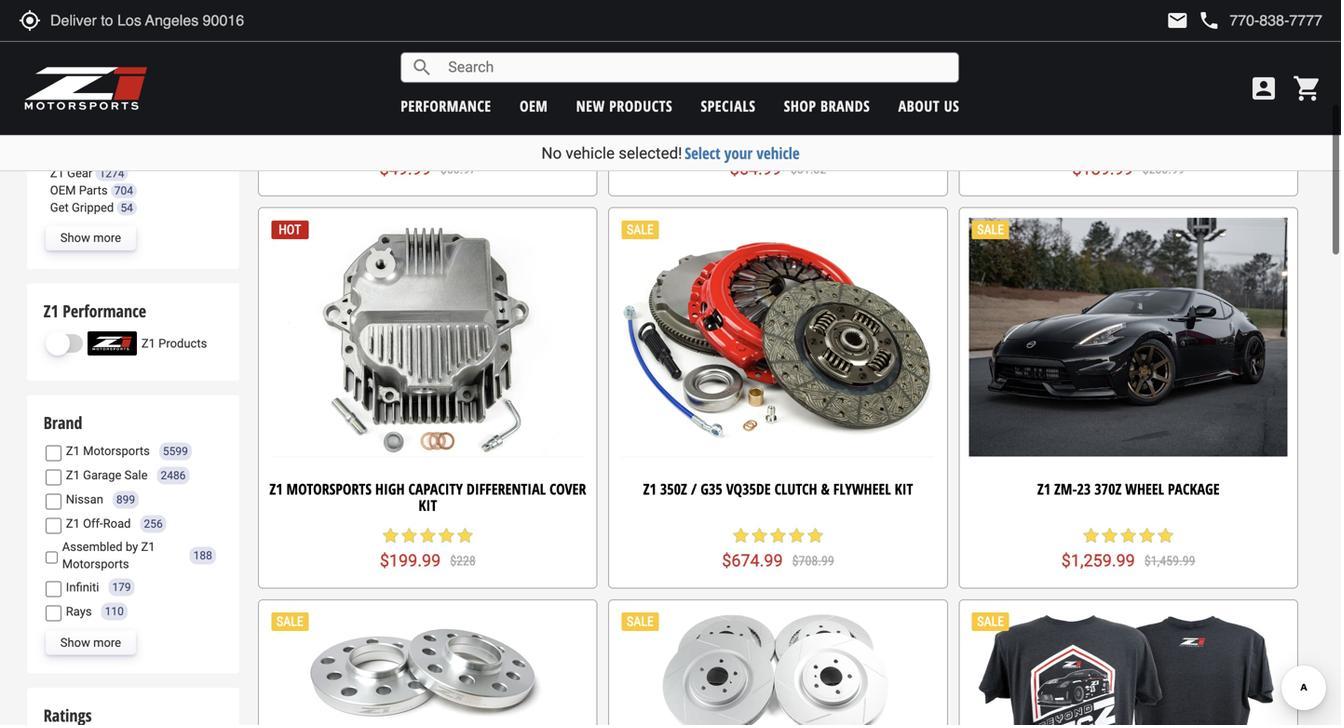 Task type: describe. For each thing, give the bounding box(es) containing it.
brand
[[44, 412, 82, 435]]

motorsports inside assembled by z1 motorsports
[[62, 558, 129, 572]]

1274
[[99, 167, 124, 180]]

350z for z1 350z / g35 vq35de silicone pcv hose kit
[[313, 103, 340, 123]]

parts
[[79, 184, 108, 198]]

z1 for z1 products
[[141, 337, 156, 351]]

1 show more button from the top
[[45, 27, 136, 51]]

z1 for z1 performance
[[44, 300, 59, 323]]

0 vertical spatial clutch
[[706, 103, 749, 123]]

$1,259.99
[[1062, 552, 1136, 571]]

assembly
[[836, 103, 895, 123]]

motorsports for z1 motorsports
[[83, 445, 150, 459]]

garage
[[83, 469, 122, 483]]

upgraded
[[640, 103, 702, 123]]

vq35de for silicone
[[379, 103, 423, 123]]

370z
[[1095, 479, 1122, 499]]

category
[[44, 100, 101, 123]]

kit right the assembly
[[898, 103, 917, 123]]

new
[[576, 96, 605, 116]]

g35 for clutch
[[701, 479, 723, 499]]

z1 350z / g35 vq35de silicone pcv hose kit
[[296, 103, 560, 123]]

mail link
[[1167, 9, 1189, 32]]

gripped
[[72, 201, 114, 215]]

z1 for z1 350z / g35 vq35de clutch & flywheel kit
[[643, 479, 657, 499]]

shopping_cart
[[1293, 74, 1323, 103]]

clearance 4547
[[50, 132, 136, 146]]

about
[[899, 96, 940, 116]]

188
[[193, 550, 212, 563]]

release
[[752, 103, 799, 123]]

z1 off-road
[[66, 517, 131, 531]]

no vehicle selected! select your vehicle
[[542, 143, 800, 164]]

star star star star star $49.99 $56.97
[[380, 134, 476, 179]]

about us
[[899, 96, 960, 116]]

rays
[[66, 605, 92, 619]]

1 more from the top
[[93, 31, 121, 45]]

$199.99
[[380, 552, 441, 571]]

pcv
[[483, 103, 505, 123]]

high
[[375, 479, 405, 499]]

mail phone
[[1167, 9, 1221, 32]]

my_location
[[19, 9, 41, 32]]

vq35de for clutch
[[727, 479, 771, 499]]

hose
[[508, 103, 538, 123]]

shopping_cart link
[[1289, 74, 1323, 103]]

$81.32
[[791, 162, 827, 177]]

fork
[[803, 103, 833, 123]]

star star star star star $64.99 $81.32
[[730, 134, 827, 179]]

2486
[[161, 470, 186, 483]]

upgraded clutch release fork assembly kit
[[640, 103, 917, 123]]

your
[[725, 143, 753, 164]]

z1 products
[[141, 337, 207, 351]]

about us link
[[899, 96, 960, 116]]

mail
[[1167, 9, 1189, 32]]

brands
[[821, 96, 870, 116]]

5599
[[163, 445, 188, 458]]

z1 for z1 off-road
[[66, 517, 80, 531]]

23
[[1078, 479, 1091, 499]]

products
[[159, 337, 207, 351]]

clearance
[[50, 132, 104, 146]]

no
[[542, 144, 562, 163]]

road
[[103, 517, 131, 531]]

shop
[[784, 96, 817, 116]]

flywheel
[[834, 479, 891, 499]]

z1 inside assembled by z1 motorsports
[[141, 540, 155, 554]]

us
[[944, 96, 960, 116]]

110
[[105, 606, 124, 619]]

z1 for z1 garage sale
[[66, 469, 80, 483]]

show more button for brand
[[45, 631, 136, 656]]

$228
[[450, 554, 476, 570]]

show more button for category
[[45, 226, 136, 250]]

kit right hose
[[542, 103, 560, 123]]

phone
[[1199, 9, 1221, 32]]

shop brands link
[[784, 96, 870, 116]]

show for brand
[[60, 636, 90, 650]]

1 horizontal spatial clutch
[[775, 479, 818, 499]]

cover
[[550, 479, 586, 499]]

oem link
[[520, 96, 548, 116]]

/ for z1 350z / g35 vq35de clutch & flywheel kit
[[691, 479, 697, 499]]

specials link
[[701, 96, 756, 116]]

179
[[112, 582, 131, 595]]

infiniti g37 coupe sedan convertible v36 cv36 hv36 skyline 2008 2009 2010 2011 2012 2013 3.7l vq37vhr z1 motorsports image
[[66, 0, 141, 17]]

0 vertical spatial oem
[[520, 96, 548, 116]]

account_box link
[[1245, 74, 1284, 103]]

z1 for z1 350z / g35 vq35de silicone pcv hose kit
[[296, 103, 309, 123]]

shop brands
[[784, 96, 870, 116]]

kit inside z1 motorsports high capacity differential cover kit
[[419, 496, 437, 516]]

$1,459.99
[[1145, 554, 1196, 570]]

oem inside z1 gear 1274 oem parts 704 get gripped 54
[[50, 184, 76, 198]]

new products
[[576, 96, 673, 116]]

g35 for silicone
[[353, 103, 375, 123]]

show more for category
[[60, 231, 121, 245]]

infiniti
[[66, 581, 99, 595]]



Task type: locate. For each thing, give the bounding box(es) containing it.
motorsports down assembled
[[62, 558, 129, 572]]

capacity
[[409, 479, 463, 499]]

1 vertical spatial 350z
[[660, 479, 688, 499]]

motorsports for z1 motorsports high capacity differential cover kit
[[287, 479, 372, 499]]

specials
[[701, 96, 756, 116]]

vq35de
[[379, 103, 423, 123], [727, 479, 771, 499]]

1 vertical spatial motorsports
[[287, 479, 372, 499]]

more for brand
[[93, 636, 121, 650]]

0 vertical spatial show more button
[[45, 27, 136, 51]]

kit right flywheel
[[895, 479, 914, 499]]

/
[[343, 103, 349, 123], [691, 479, 697, 499]]

z1 inside z1 gear 1274 oem parts 704 get gripped 54
[[50, 166, 64, 180]]

0 vertical spatial motorsports
[[83, 445, 150, 459]]

vehicle right the no
[[566, 144, 615, 163]]

account_box
[[1250, 74, 1279, 103]]

1 horizontal spatial oem
[[520, 96, 548, 116]]

selected!
[[619, 144, 683, 163]]

assembled by z1 motorsports
[[62, 540, 155, 572]]

show down rays
[[60, 636, 90, 650]]

by
[[126, 540, 138, 554]]

vq35de up star star star star star $674.99 $708.99
[[727, 479, 771, 499]]

2 show from the top
[[60, 231, 90, 245]]

z1
[[296, 103, 309, 123], [50, 166, 64, 180], [44, 300, 59, 323], [141, 337, 156, 351], [66, 445, 80, 459], [66, 469, 80, 483], [270, 479, 283, 499], [643, 479, 657, 499], [1038, 479, 1051, 499], [66, 517, 80, 531], [141, 540, 155, 554]]

0 vertical spatial /
[[343, 103, 349, 123]]

1 show more from the top
[[60, 31, 121, 45]]

performance
[[63, 300, 146, 323]]

select your vehicle link
[[685, 143, 800, 164]]

star star star star star $189.99 $233.99
[[1073, 134, 1185, 179]]

kit
[[542, 103, 560, 123], [898, 103, 917, 123], [895, 479, 914, 499], [419, 496, 437, 516]]

clutch left &
[[775, 479, 818, 499]]

4547
[[111, 133, 136, 146]]

2 more from the top
[[93, 231, 121, 245]]

$674.99
[[722, 552, 783, 571]]

search
[[411, 56, 433, 79]]

zm-
[[1055, 479, 1078, 499]]

performance
[[401, 96, 492, 116]]

clutch up your
[[706, 103, 749, 123]]

1 horizontal spatial vehicle
[[757, 143, 800, 164]]

show more button down the gripped
[[45, 226, 136, 250]]

motorsports up z1 garage sale
[[83, 445, 150, 459]]

differential
[[467, 479, 546, 499]]

2 vertical spatial more
[[93, 636, 121, 650]]

3 show more button from the top
[[45, 631, 136, 656]]

oem right pcv
[[520, 96, 548, 116]]

g35 left performance on the top of the page
[[353, 103, 375, 123]]

vehicle right your
[[757, 143, 800, 164]]

assembled
[[62, 540, 123, 554]]

nissan
[[66, 493, 103, 507]]

show more button
[[45, 27, 136, 51], [45, 226, 136, 250], [45, 631, 136, 656]]

2 vertical spatial show
[[60, 636, 90, 650]]

show more button down the infiniti g37 coupe sedan convertible v36 cv36 hv36 skyline 2008 2009 2010 2011 2012 2013 3.7l vq37vhr z1 motorsports image at the top of page
[[45, 27, 136, 51]]

wheel
[[1126, 479, 1165, 499]]

3 show from the top
[[60, 636, 90, 650]]

0 vertical spatial vq35de
[[379, 103, 423, 123]]

$189.99
[[1073, 159, 1134, 179]]

motorsports
[[83, 445, 150, 459], [287, 479, 372, 499], [62, 558, 129, 572]]

get
[[50, 201, 69, 215]]

3 more from the top
[[93, 636, 121, 650]]

0 horizontal spatial /
[[343, 103, 349, 123]]

1 vertical spatial show
[[60, 231, 90, 245]]

package
[[1168, 479, 1220, 499]]

show more button down rays
[[45, 631, 136, 656]]

show for category
[[60, 231, 90, 245]]

z1 350z / g35 vq35de clutch & flywheel kit
[[643, 479, 914, 499]]

0 vertical spatial show more
[[60, 31, 121, 45]]

0 horizontal spatial vq35de
[[379, 103, 423, 123]]

0 horizontal spatial vehicle
[[566, 144, 615, 163]]

show more
[[60, 31, 121, 45], [60, 231, 121, 245], [60, 636, 121, 650]]

2 show more button from the top
[[45, 226, 136, 250]]

oem up get
[[50, 184, 76, 198]]

vehicle
[[757, 143, 800, 164], [566, 144, 615, 163]]

show more for brand
[[60, 636, 121, 650]]

motorsports left high
[[287, 479, 372, 499]]

clutch
[[706, 103, 749, 123], [775, 479, 818, 499]]

$233.99
[[1143, 162, 1185, 177]]

1 vertical spatial /
[[691, 479, 697, 499]]

z1 performance
[[44, 300, 146, 323]]

$708.99
[[793, 554, 835, 570]]

&
[[821, 479, 830, 499]]

0 vertical spatial g35
[[353, 103, 375, 123]]

show down get
[[60, 231, 90, 245]]

1 vertical spatial vq35de
[[727, 479, 771, 499]]

phone link
[[1199, 9, 1323, 32]]

more
[[93, 31, 121, 45], [93, 231, 121, 245], [93, 636, 121, 650]]

silicone
[[427, 103, 479, 123]]

more down the gripped
[[93, 231, 121, 245]]

256
[[144, 518, 163, 531]]

1 horizontal spatial vq35de
[[727, 479, 771, 499]]

0 vertical spatial more
[[93, 31, 121, 45]]

350z
[[313, 103, 340, 123], [660, 479, 688, 499]]

1 vertical spatial more
[[93, 231, 121, 245]]

more down 110
[[93, 636, 121, 650]]

z1 for z1 gear 1274 oem parts 704 get gripped 54
[[50, 166, 64, 180]]

show down the infiniti g37 coupe sedan convertible v36 cv36 hv36 skyline 2008 2009 2010 2011 2012 2013 3.7l vq37vhr z1 motorsports image at the top of page
[[60, 31, 90, 45]]

None checkbox
[[45, 446, 61, 462], [45, 470, 61, 486], [45, 519, 61, 534], [45, 582, 61, 598], [45, 606, 61, 622], [45, 446, 61, 462], [45, 470, 61, 486], [45, 519, 61, 534], [45, 582, 61, 598], [45, 606, 61, 622]]

1 vertical spatial show more
[[60, 231, 121, 245]]

g35
[[353, 103, 375, 123], [701, 479, 723, 499]]

show more down rays
[[60, 636, 121, 650]]

star star star star star $199.99 $228
[[380, 527, 476, 571]]

z1 gear 1274 oem parts 704 get gripped 54
[[50, 166, 133, 215]]

0 horizontal spatial g35
[[353, 103, 375, 123]]

z1 for z1 motorsports high capacity differential cover kit
[[270, 479, 283, 499]]

2 vertical spatial show more button
[[45, 631, 136, 656]]

54
[[121, 202, 133, 215]]

/ for z1 350z / g35 vq35de silicone pcv hose kit
[[343, 103, 349, 123]]

gear
[[67, 166, 93, 180]]

1 show from the top
[[60, 31, 90, 45]]

3 show more from the top
[[60, 636, 121, 650]]

$49.99
[[380, 159, 431, 179]]

motorsports inside z1 motorsports high capacity differential cover kit
[[287, 479, 372, 499]]

Search search field
[[433, 53, 959, 82]]

0 horizontal spatial oem
[[50, 184, 76, 198]]

2 show more from the top
[[60, 231, 121, 245]]

350z for z1 350z / g35 vq35de clutch & flywheel kit
[[660, 479, 688, 499]]

sale
[[125, 469, 148, 483]]

g35 up $674.99
[[701, 479, 723, 499]]

show
[[60, 31, 90, 45], [60, 231, 90, 245], [60, 636, 90, 650]]

select
[[685, 143, 721, 164]]

z1 for z1 motorsports
[[66, 445, 80, 459]]

704
[[114, 185, 133, 198]]

1 horizontal spatial 350z
[[660, 479, 688, 499]]

more for category
[[93, 231, 121, 245]]

1 horizontal spatial /
[[691, 479, 697, 499]]

star star star star star $674.99 $708.99
[[722, 527, 835, 571]]

1 horizontal spatial g35
[[701, 479, 723, 499]]

vq35de down search
[[379, 103, 423, 123]]

off-
[[83, 517, 103, 531]]

2 vertical spatial show more
[[60, 636, 121, 650]]

z1 motorsports high capacity differential cover kit
[[270, 479, 586, 516]]

0 horizontal spatial 350z
[[313, 103, 340, 123]]

products
[[609, 96, 673, 116]]

0 vertical spatial show
[[60, 31, 90, 45]]

performance link
[[401, 96, 492, 116]]

more down the infiniti g37 coupe sedan convertible v36 cv36 hv36 skyline 2008 2009 2010 2011 2012 2013 3.7l vq37vhr z1 motorsports image at the top of page
[[93, 31, 121, 45]]

z1 inside z1 motorsports high capacity differential cover kit
[[270, 479, 283, 499]]

show more down the gripped
[[60, 231, 121, 245]]

star
[[381, 134, 400, 153], [400, 134, 419, 153], [419, 134, 437, 153], [437, 134, 456, 153], [456, 134, 475, 153], [732, 134, 751, 153], [751, 134, 769, 153], [769, 134, 788, 153], [788, 134, 806, 153], [806, 134, 825, 153], [1082, 134, 1101, 153], [1101, 134, 1120, 153], [1120, 134, 1138, 153], [1138, 134, 1157, 153], [1157, 134, 1176, 153], [381, 527, 400, 546], [400, 527, 419, 546], [419, 527, 437, 546], [437, 527, 456, 546], [456, 527, 475, 546], [732, 527, 751, 546], [751, 527, 769, 546], [769, 527, 788, 546], [788, 527, 806, 546], [806, 527, 825, 546], [1082, 527, 1101, 546], [1101, 527, 1120, 546], [1120, 527, 1138, 546], [1138, 527, 1157, 546], [1157, 527, 1176, 546]]

1 vertical spatial clutch
[[775, 479, 818, 499]]

0 horizontal spatial clutch
[[706, 103, 749, 123]]

1 vertical spatial g35
[[701, 479, 723, 499]]

$64.99
[[730, 159, 782, 179]]

z1 garage sale
[[66, 469, 148, 483]]

0 vertical spatial 350z
[[313, 103, 340, 123]]

z1 for z1 zm-23 370z wheel package
[[1038, 479, 1051, 499]]

None checkbox
[[45, 0, 61, 15], [45, 494, 61, 510], [45, 550, 58, 566], [45, 0, 61, 15], [45, 494, 61, 510], [45, 550, 58, 566]]

z1 motorsports logo image
[[23, 65, 149, 112]]

1 vertical spatial show more button
[[45, 226, 136, 250]]

show more down the infiniti g37 coupe sedan convertible v36 cv36 hv36 skyline 2008 2009 2010 2011 2012 2013 3.7l vq37vhr z1 motorsports image at the top of page
[[60, 31, 121, 45]]

z1 zm-23 370z wheel package
[[1038, 479, 1220, 499]]

2 vertical spatial motorsports
[[62, 558, 129, 572]]

$56.97
[[441, 162, 476, 177]]

1 vertical spatial oem
[[50, 184, 76, 198]]

oem
[[520, 96, 548, 116], [50, 184, 76, 198]]

star star star star star $1,259.99 $1,459.99
[[1062, 527, 1196, 571]]

899
[[116, 494, 135, 507]]

vehicle inside "no vehicle selected! select your vehicle"
[[566, 144, 615, 163]]

kit right high
[[419, 496, 437, 516]]



Task type: vqa. For each thing, say whether or not it's contained in the screenshot.
left "by"
no



